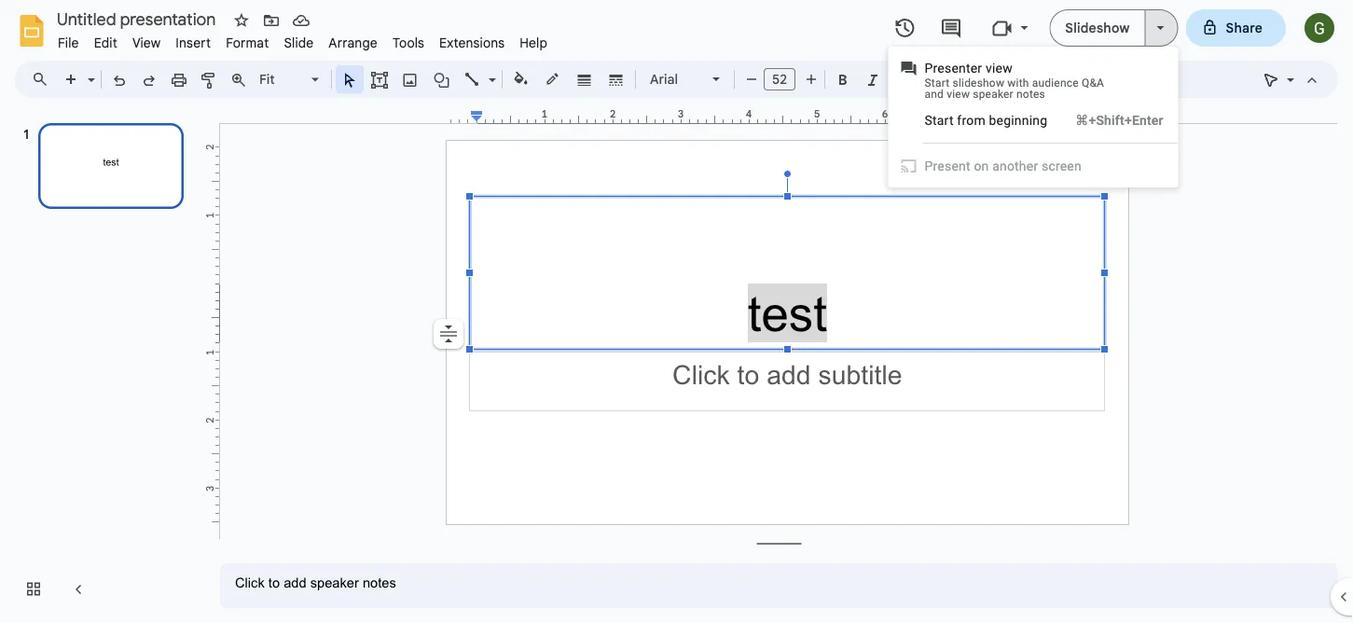 Task type: locate. For each thing, give the bounding box(es) containing it.
menu bar
[[50, 24, 555, 55]]

view
[[986, 60, 1013, 76], [947, 88, 970, 101]]

left margin image
[[448, 109, 483, 123]]

edit
[[94, 35, 117, 51]]

menu containing presenter view
[[889, 47, 1179, 188]]

⌘+shift+enter element
[[1054, 111, 1164, 130]]

and
[[925, 88, 944, 101]]

border weight option
[[574, 66, 596, 92]]

view menu item
[[125, 32, 168, 54]]

arrange
[[329, 35, 378, 51]]

main toolbar
[[55, 0, 1084, 386]]

menu bar inside menu bar banner
[[50, 24, 555, 55]]

Rename text field
[[50, 7, 227, 30]]

screen
[[1042, 158, 1082, 174]]

extensions menu item
[[432, 32, 512, 54]]

menu bar containing file
[[50, 24, 555, 55]]

view up with
[[986, 60, 1013, 76]]

Star checkbox
[[229, 7, 255, 34]]

1 start from the top
[[925, 77, 950, 90]]

on
[[974, 158, 989, 174]]

Zoom text field
[[257, 66, 309, 92]]

start inside presenter view start slideshow with audience q&a and view speaker notes
[[925, 77, 950, 90]]

beginning
[[989, 112, 1048, 128]]

Font size text field
[[765, 68, 795, 90]]

start down and
[[925, 112, 954, 128]]

option
[[434, 319, 464, 349]]

1 vertical spatial view
[[947, 88, 970, 101]]

tools menu item
[[385, 32, 432, 54]]

another
[[993, 158, 1039, 174]]

font list. arial selected. option
[[650, 66, 702, 92]]

1 vertical spatial start
[[925, 112, 954, 128]]

start down presenter
[[925, 77, 950, 90]]

border dash option
[[606, 66, 627, 92]]

navigation
[[0, 105, 205, 623]]

0 horizontal spatial view
[[947, 88, 970, 101]]

right margin image
[[1094, 109, 1129, 123]]

menu
[[889, 47, 1179, 188]]

0 vertical spatial view
[[986, 60, 1013, 76]]

present on another screen
[[925, 158, 1082, 174]]

application containing slideshow
[[0, 0, 1354, 623]]

with
[[1008, 77, 1030, 90]]

fill color: transparent image
[[511, 66, 532, 90]]

Menus field
[[23, 66, 64, 92]]

view right and
[[947, 88, 970, 101]]

insert menu item
[[168, 32, 218, 54]]

navigation inside application
[[0, 105, 205, 623]]

file
[[58, 35, 79, 51]]

presenter
[[925, 60, 983, 76]]

speaker
[[973, 88, 1014, 101]]

insert
[[176, 35, 211, 51]]

0 vertical spatial start
[[925, 77, 950, 90]]

application
[[0, 0, 1354, 623]]

new slide with layout image
[[83, 67, 95, 74]]

shape image
[[431, 66, 453, 92]]

start
[[925, 77, 950, 90], [925, 112, 954, 128]]

2
[[204, 144, 216, 150]]



Task type: vqa. For each thing, say whether or not it's contained in the screenshot.
Star option
yes



Task type: describe. For each thing, give the bounding box(es) containing it.
q&a
[[1082, 77, 1105, 90]]

Zoom field
[[254, 66, 327, 94]]

file menu item
[[50, 32, 86, 54]]

slideshow
[[953, 77, 1005, 90]]

arrange menu item
[[321, 32, 385, 54]]

share
[[1226, 20, 1263, 36]]

edit menu item
[[86, 32, 125, 54]]

from
[[958, 112, 986, 128]]

start slideshow (⌘+enter) image
[[1157, 26, 1165, 30]]

view
[[132, 35, 161, 51]]

slideshow
[[1066, 20, 1130, 36]]

2 start from the top
[[925, 112, 954, 128]]

presenter view start slideshow with audience q&a and view speaker notes
[[925, 60, 1105, 101]]

shrink text on overflow image
[[436, 321, 462, 347]]

present
[[925, 158, 971, 174]]

insert image image
[[400, 66, 421, 92]]

slideshow button
[[1050, 9, 1146, 47]]

mode and view toolbar
[[1257, 61, 1328, 98]]

extensions
[[440, 35, 505, 51]]

arial
[[650, 71, 678, 87]]

tools
[[393, 35, 425, 51]]

slide menu item
[[277, 32, 321, 54]]

menu bar banner
[[0, 0, 1354, 623]]

1 horizontal spatial view
[[986, 60, 1013, 76]]

Font size field
[[764, 68, 803, 95]]

share button
[[1186, 9, 1287, 47]]

start from beginning
[[925, 112, 1048, 128]]

format menu item
[[218, 32, 277, 54]]

help
[[520, 35, 548, 51]]

border color: transparent image
[[543, 66, 564, 90]]

notes
[[1017, 88, 1046, 101]]

audience
[[1033, 77, 1079, 90]]

format
[[226, 35, 269, 51]]

help menu item
[[512, 32, 555, 54]]

present on another screen menu item
[[890, 151, 1178, 181]]

⌘+shift+enter
[[1076, 112, 1164, 128]]

slide
[[284, 35, 314, 51]]



